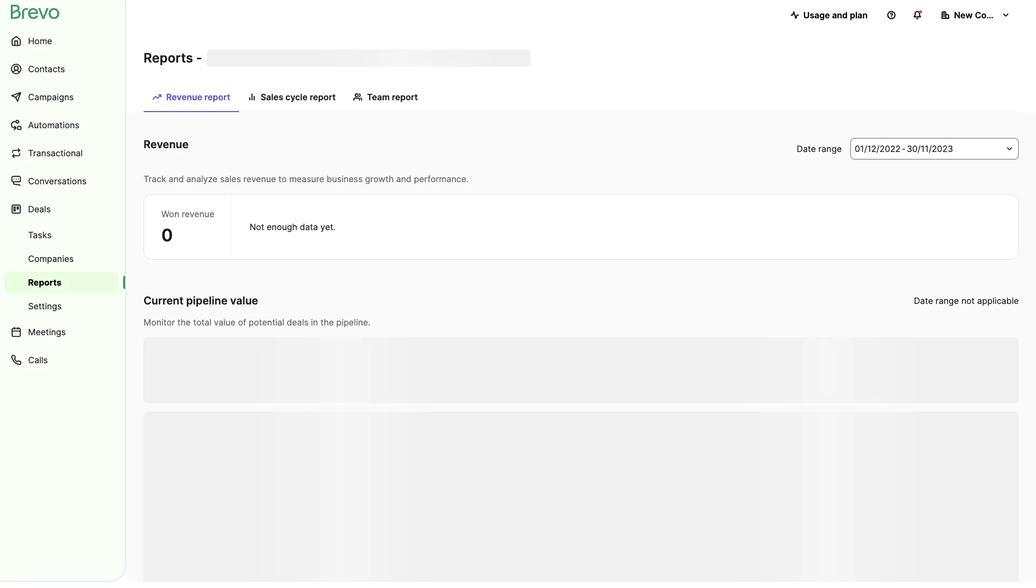 Task type: describe. For each thing, give the bounding box(es) containing it.
date for date range
[[797, 144, 816, 154]]

date for date range not applicable
[[914, 296, 933, 306]]

applicable
[[977, 296, 1019, 306]]

conversations
[[28, 176, 87, 187]]

current pipeline value
[[144, 295, 258, 308]]

1 horizontal spatial revenue
[[243, 174, 276, 185]]

pipeline.
[[336, 317, 370, 328]]

growth
[[365, 174, 394, 185]]

new company button
[[932, 4, 1019, 26]]

not
[[961, 296, 975, 306]]

track and analyze sales revenue to measure business growth and performance.
[[144, 174, 469, 185]]

home link
[[4, 28, 119, 54]]

revenue report link
[[144, 86, 239, 112]]

measure
[[289, 174, 324, 185]]

- for 01/12/2022
[[902, 144, 906, 154]]

settings
[[28, 301, 62, 312]]

automations
[[28, 120, 79, 131]]

reports for reports
[[28, 277, 61, 288]]

not
[[250, 222, 264, 233]]

potential
[[249, 317, 284, 328]]

1 vertical spatial value
[[214, 317, 235, 328]]

revenue inside won revenue 0
[[182, 209, 214, 220]]

won revenue 0
[[161, 209, 214, 246]]

campaigns
[[28, 92, 74, 103]]

calls link
[[4, 348, 119, 373]]

calls
[[28, 355, 48, 366]]

automations link
[[4, 112, 119, 138]]

to
[[278, 174, 287, 185]]

sales
[[261, 92, 283, 103]]

and for usage
[[832, 10, 848, 21]]

data
[[300, 222, 318, 233]]

2 the from the left
[[321, 317, 334, 328]]

analyze
[[186, 174, 218, 185]]

2 report from the left
[[310, 92, 336, 103]]

reports for reports -
[[144, 50, 193, 66]]

0 vertical spatial value
[[230, 295, 258, 308]]

monitor the total value of potential deals in the  pipeline.
[[144, 317, 370, 328]]

campaigns link
[[4, 84, 119, 110]]

contacts link
[[4, 56, 119, 82]]

1 the from the left
[[177, 317, 191, 328]]

and for track
[[169, 174, 184, 185]]

in
[[311, 317, 318, 328]]

reports link
[[4, 272, 119, 294]]

revenue for revenue
[[144, 138, 189, 151]]

team
[[367, 92, 390, 103]]



Task type: vqa. For each thing, say whether or not it's contained in the screenshot.
- to the right
yes



Task type: locate. For each thing, give the bounding box(es) containing it.
the
[[177, 317, 191, 328], [321, 317, 334, 328]]

the right in
[[321, 317, 334, 328]]

report for revenue report
[[204, 92, 230, 103]]

usage and plan
[[803, 10, 868, 21]]

range for date range not applicable
[[936, 296, 959, 306]]

2 horizontal spatial report
[[392, 92, 418, 103]]

1 vertical spatial date
[[914, 296, 933, 306]]

01/12/2022
[[855, 144, 901, 154]]

team report
[[367, 92, 418, 103]]

0 horizontal spatial reports
[[28, 277, 61, 288]]

settings link
[[4, 296, 119, 317]]

home
[[28, 36, 52, 46]]

sales
[[220, 174, 241, 185]]

0 vertical spatial range
[[818, 144, 842, 154]]

conversations link
[[4, 168, 119, 194]]

revenue down reports -
[[166, 92, 202, 103]]

0 horizontal spatial and
[[169, 174, 184, 185]]

tab list
[[144, 86, 1019, 112]]

value left of
[[214, 317, 235, 328]]

yet.
[[320, 222, 336, 233]]

- right '01/12/2022'
[[902, 144, 906, 154]]

revenue right won
[[182, 209, 214, 220]]

monitor
[[144, 317, 175, 328]]

revenue
[[166, 92, 202, 103], [144, 138, 189, 151]]

1 horizontal spatial report
[[310, 92, 336, 103]]

reports up revenue report link
[[144, 50, 193, 66]]

performance.
[[414, 174, 469, 185]]

0 horizontal spatial -
[[196, 50, 202, 66]]

0 vertical spatial revenue
[[166, 92, 202, 103]]

and right 'growth'
[[396, 174, 411, 185]]

0 vertical spatial -
[[196, 50, 202, 66]]

transactional
[[28, 148, 83, 159]]

- up revenue report
[[196, 50, 202, 66]]

sales cycle report link
[[239, 86, 344, 111]]

enough
[[267, 222, 297, 233]]

tasks link
[[4, 224, 119, 246]]

revenue
[[243, 174, 276, 185], [182, 209, 214, 220]]

the left total
[[177, 317, 191, 328]]

1 horizontal spatial range
[[936, 296, 959, 306]]

won
[[161, 209, 179, 220]]

plan
[[850, 10, 868, 21]]

1 horizontal spatial -
[[902, 144, 906, 154]]

0 horizontal spatial range
[[818, 144, 842, 154]]

revenue up track
[[144, 138, 189, 151]]

usage and plan button
[[782, 4, 876, 26]]

not enough data yet.
[[250, 222, 336, 233]]

and left plan
[[832, 10, 848, 21]]

companies link
[[4, 248, 119, 270]]

current
[[144, 295, 184, 308]]

cycle
[[285, 92, 308, 103]]

and
[[832, 10, 848, 21], [169, 174, 184, 185], [396, 174, 411, 185]]

new company
[[954, 10, 1015, 21]]

reports up the settings at bottom left
[[28, 277, 61, 288]]

pipeline
[[186, 295, 227, 308]]

date range not applicable
[[914, 296, 1019, 306]]

-
[[196, 50, 202, 66], [902, 144, 906, 154]]

0 vertical spatial reports
[[144, 50, 193, 66]]

30/11/2023
[[907, 144, 953, 154]]

usage
[[803, 10, 830, 21]]

range left '01/12/2022'
[[818, 144, 842, 154]]

2 horizontal spatial and
[[832, 10, 848, 21]]

sales cycle report
[[261, 92, 336, 103]]

tab list containing revenue report
[[144, 86, 1019, 112]]

1 vertical spatial range
[[936, 296, 959, 306]]

revenue for revenue report
[[166, 92, 202, 103]]

0 horizontal spatial revenue
[[182, 209, 214, 220]]

deals
[[28, 204, 51, 215]]

tasks
[[28, 230, 52, 241]]

meetings link
[[4, 319, 119, 345]]

of
[[238, 317, 246, 328]]

1 horizontal spatial the
[[321, 317, 334, 328]]

1 vertical spatial -
[[902, 144, 906, 154]]

0 horizontal spatial the
[[177, 317, 191, 328]]

range for date range
[[818, 144, 842, 154]]

deals
[[287, 317, 309, 328]]

total
[[193, 317, 211, 328]]

0 vertical spatial revenue
[[243, 174, 276, 185]]

company
[[975, 10, 1015, 21]]

date range
[[797, 144, 842, 154]]

reports
[[144, 50, 193, 66], [28, 277, 61, 288]]

companies
[[28, 254, 74, 264]]

- for reports
[[196, 50, 202, 66]]

01/12/2022 - 30/11/2023
[[855, 144, 953, 154]]

date
[[797, 144, 816, 154], [914, 296, 933, 306]]

and inside button
[[832, 10, 848, 21]]

track
[[144, 174, 166, 185]]

1 horizontal spatial and
[[396, 174, 411, 185]]

0 horizontal spatial report
[[204, 92, 230, 103]]

transactional link
[[4, 140, 119, 166]]

deals link
[[4, 196, 119, 222]]

0
[[161, 225, 173, 246]]

1 vertical spatial revenue
[[144, 138, 189, 151]]

1 vertical spatial revenue
[[182, 209, 214, 220]]

range
[[818, 144, 842, 154], [936, 296, 959, 306]]

report for team report
[[392, 92, 418, 103]]

0 vertical spatial date
[[797, 144, 816, 154]]

business
[[327, 174, 363, 185]]

revenue left to
[[243, 174, 276, 185]]

3 report from the left
[[392, 92, 418, 103]]

team report link
[[344, 86, 427, 111]]

contacts
[[28, 64, 65, 74]]

1 report from the left
[[204, 92, 230, 103]]

meetings
[[28, 327, 66, 338]]

revenue inside tab list
[[166, 92, 202, 103]]

1 horizontal spatial date
[[914, 296, 933, 306]]

1 horizontal spatial reports
[[144, 50, 193, 66]]

value up of
[[230, 295, 258, 308]]

0 horizontal spatial date
[[797, 144, 816, 154]]

reports -
[[144, 50, 202, 66]]

and right track
[[169, 174, 184, 185]]

new
[[954, 10, 973, 21]]

1 vertical spatial reports
[[28, 277, 61, 288]]

range left not
[[936, 296, 959, 306]]

report
[[204, 92, 230, 103], [310, 92, 336, 103], [392, 92, 418, 103]]

revenue report
[[166, 92, 230, 103]]

value
[[230, 295, 258, 308], [214, 317, 235, 328]]



